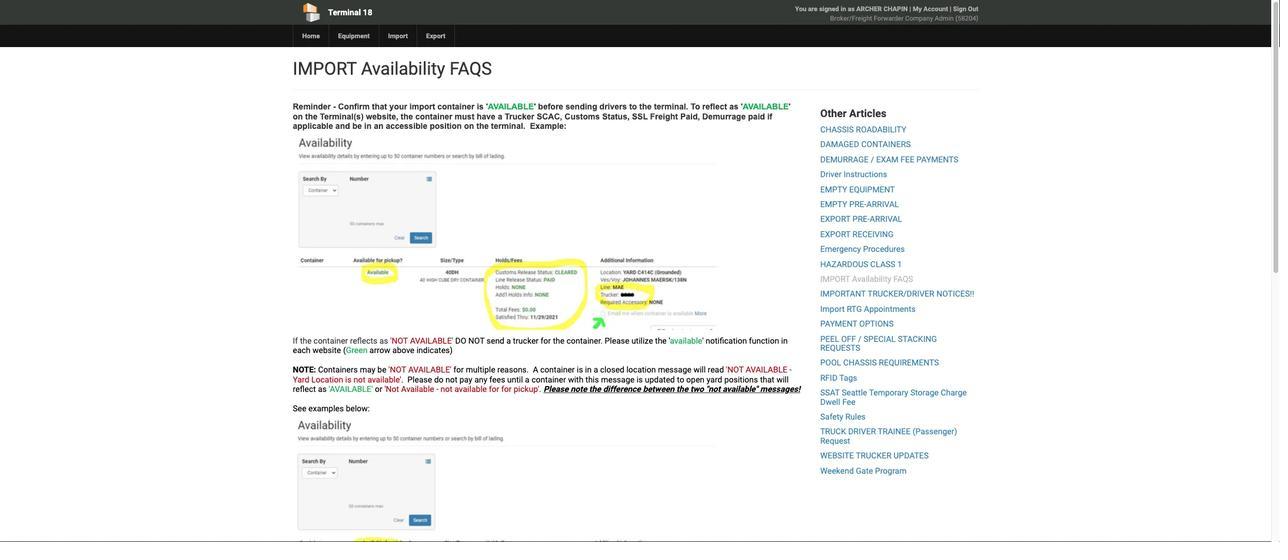 Task type: describe. For each thing, give the bounding box(es) containing it.
0 horizontal spatial import
[[388, 32, 408, 40]]

equipment
[[338, 32, 370, 40]]

0 vertical spatial chassis
[[820, 125, 854, 134]]

2 export from the top
[[820, 229, 851, 239]]

0 vertical spatial /
[[871, 155, 874, 164]]

trucker
[[856, 451, 892, 461]]

not inside .  please do not pay any fees until a container with this message is updated to open yard positions that will reflect as
[[446, 375, 458, 384]]

not inside 'not available - yard location is not available'
[[354, 375, 366, 384]]

charge
[[941, 388, 967, 398]]

other
[[820, 107, 847, 119]]

driver
[[820, 170, 842, 179]]

example:
[[530, 122, 567, 131]]

1 vertical spatial on
[[464, 122, 474, 131]]

updates
[[894, 451, 929, 461]]

for left multiple
[[454, 365, 464, 375]]

1 vertical spatial pre-
[[853, 214, 870, 224]]

you are signed in as archer chapin | my account | sign out broker/freight forwarder company admin (58204)
[[795, 5, 979, 22]]

import rtg appointments link
[[820, 304, 916, 314]]

truck driver trainee (passenger) request link
[[820, 427, 957, 446]]

read
[[708, 365, 724, 375]]

a
[[533, 365, 538, 375]]

import inside other articles chassis roadability damaged containers demurrage / exam fee payments driver instructions empty equipment empty pre-arrival export pre-arrival export receiving emergency procedures hazardous class 1 import availability faqs important trucker/driver notices!! import rtg appointments payment options peel off / special stacking requests pool chassis requirements rfid tags ssat seattle temporary storage charge dwell fee safety rules truck driver trainee (passenger) request website trucker updates weekend gate program
[[820, 304, 845, 314]]

2 | from the left
[[950, 5, 952, 13]]

1 vertical spatial chassis
[[843, 358, 877, 368]]

messages!
[[760, 384, 800, 394]]

requirements
[[879, 358, 939, 368]]

in inside ' notification function in each website (
[[781, 336, 788, 346]]

1 | from the left
[[910, 5, 911, 13]]

'not
[[384, 384, 399, 394]]

chassis roadability link
[[820, 125, 907, 134]]

' inside ' notification function in each website (
[[702, 336, 704, 346]]

to for the
[[629, 102, 637, 111]]

dwell
[[820, 397, 840, 407]]

appointments
[[864, 304, 916, 314]]

storage
[[911, 388, 939, 398]]

' left before
[[534, 102, 536, 111]]

0 vertical spatial import
[[293, 58, 357, 79]]

container inside .  please do not pay any fees until a container with this message is updated to open yard positions that will reflect as
[[532, 375, 566, 384]]

website trucker updates link
[[820, 451, 929, 461]]

'available'
[[329, 384, 373, 394]]

be inside ' on the terminal(s) website, the container must have a trucker scac, customs status, ssl freight paid, demurrage paid if applicable and be in an accessible position on the terminal.  example:
[[352, 122, 362, 131]]

' right utilize
[[669, 336, 670, 346]]

as inside .  please do not pay any fees until a container with this message is updated to open yard positions that will reflect as
[[318, 384, 327, 394]]

may
[[360, 365, 375, 375]]

peel off / special stacking requests link
[[820, 334, 937, 353]]

2 empty from the top
[[820, 199, 847, 209]]

0 vertical spatial available
[[670, 336, 702, 346]]

available"
[[723, 384, 758, 394]]

exam
[[876, 155, 899, 164]]

above
[[392, 346, 415, 355]]

trucker
[[513, 336, 539, 346]]

available'
[[368, 375, 401, 384]]

the up accessible
[[401, 112, 413, 121]]

an
[[374, 122, 384, 131]]

difference
[[603, 384, 641, 394]]

- inside 'not available - yard location is not available'
[[790, 365, 792, 375]]

available
[[401, 384, 434, 394]]

multiple
[[466, 365, 495, 375]]

yard
[[707, 375, 722, 384]]

fees
[[490, 375, 505, 384]]

send
[[487, 336, 504, 346]]

reflect inside .  please do not pay any fees until a container with this message is updated to open yard positions that will reflect as
[[293, 384, 316, 394]]

program
[[875, 466, 907, 476]]

location
[[627, 365, 656, 375]]

class
[[871, 259, 896, 269]]

' notification function in each website (
[[293, 336, 788, 355]]

0 vertical spatial that
[[372, 102, 387, 111]]

damaged
[[820, 140, 859, 149]]

in inside you are signed in as archer chapin | my account | sign out broker/freight forwarder company admin (58204)
[[841, 5, 846, 13]]

positions
[[724, 375, 758, 384]]

off
[[841, 334, 856, 344]]

until
[[507, 375, 523, 384]]

rules
[[846, 412, 866, 422]]

as right reflects
[[380, 336, 388, 346]]

1 export from the top
[[820, 214, 851, 224]]

driver
[[848, 427, 876, 437]]

is inside .  please do not pay any fees until a container with this message is updated to open yard positions that will reflect as
[[637, 375, 643, 384]]

as inside you are signed in as archer chapin | my account | sign out broker/freight forwarder company admin (58204)
[[848, 5, 855, 13]]

payment options link
[[820, 319, 894, 329]]

reminder
[[293, 102, 331, 111]]

arrow
[[370, 346, 390, 355]]

pay
[[460, 375, 473, 384]]

0 horizontal spatial will
[[694, 365, 706, 375]]

available up trucker
[[488, 102, 534, 111]]

the up 'not available' for multiple reasons.  a container is in a closed location message will read in the bottom of the page
[[553, 336, 565, 346]]

1 vertical spatial available
[[455, 384, 487, 394]]

sign out link
[[953, 5, 979, 13]]

rfid tags link
[[820, 373, 857, 383]]

1 empty from the top
[[820, 184, 847, 194]]

green arrow above indicates)
[[346, 346, 453, 355]]

for right any
[[489, 384, 499, 394]]

for right the trucker
[[541, 336, 551, 346]]

empty pre-arrival link
[[820, 199, 899, 209]]

the right note
[[589, 384, 601, 394]]

as up demurrage
[[729, 102, 739, 111]]

availability inside other articles chassis roadability damaged containers demurrage / exam fee payments driver instructions empty equipment empty pre-arrival export pre-arrival export receiving emergency procedures hazardous class 1 import availability faqs important trucker/driver notices!! import rtg appointments payment options peel off / special stacking requests pool chassis requirements rfid tags ssat seattle temporary storage charge dwell fee safety rules truck driver trainee (passenger) request website trucker updates weekend gate program
[[852, 274, 892, 284]]

driver instructions link
[[820, 170, 887, 179]]

the left the two
[[677, 384, 688, 394]]

do
[[455, 336, 466, 346]]

0 horizontal spatial on
[[293, 112, 303, 121]]

import
[[410, 102, 435, 111]]

equipment
[[849, 184, 895, 194]]

between
[[643, 384, 674, 394]]

note
[[571, 384, 587, 394]]

confirm
[[338, 102, 370, 111]]

the down have
[[476, 122, 489, 131]]

export
[[426, 32, 446, 40]]

message for location
[[658, 365, 692, 375]]

are
[[808, 5, 818, 13]]

stacking
[[898, 334, 937, 344]]

and
[[335, 122, 350, 131]]

will inside .  please do not pay any fees until a container with this message is updated to open yard positions that will reflect as
[[777, 375, 789, 384]]

' up have
[[486, 102, 488, 111]]

please inside .  please do not pay any fees until a container with this message is updated to open yard positions that will reflect as
[[407, 375, 432, 384]]

hazardous class 1 link
[[820, 259, 902, 269]]

website,
[[366, 112, 398, 121]]

damaged containers link
[[820, 140, 911, 149]]

emergency procedures link
[[820, 244, 905, 254]]

notification
[[706, 336, 747, 346]]

export receiving link
[[820, 229, 894, 239]]

the right the if
[[300, 336, 312, 346]]

in inside ' on the terminal(s) website, the container must have a trucker scac, customs status, ssl freight paid, demurrage paid if applicable and be in an accessible position on the terminal.  example:
[[364, 122, 372, 131]]

a inside ' on the terminal(s) website, the container must have a trucker scac, customs status, ssl freight paid, demurrage paid if applicable and be in an accessible position on the terminal.  example:
[[498, 112, 502, 121]]

this
[[586, 375, 599, 384]]

to
[[691, 102, 700, 111]]

signed
[[819, 5, 839, 13]]

procedures
[[863, 244, 905, 254]]

1 vertical spatial be
[[377, 365, 386, 375]]

available up if
[[743, 102, 789, 111]]

1 horizontal spatial -
[[436, 384, 439, 394]]

hazardous
[[820, 259, 868, 269]]

or
[[375, 384, 382, 394]]

that inside .  please do not pay any fees until a container with this message is updated to open yard positions that will reflect as
[[760, 375, 775, 384]]

message for this
[[601, 375, 635, 384]]

weekend gate program link
[[820, 466, 907, 476]]



Task type: vqa. For each thing, say whether or not it's contained in the screenshot.
1st 'THE'
no



Task type: locate. For each thing, give the bounding box(es) containing it.
faqs up trucker/driver
[[894, 274, 913, 284]]

see
[[293, 404, 306, 414]]

forwarder
[[874, 14, 904, 22]]

if
[[767, 112, 772, 121]]

container inside ' on the terminal(s) website, the container must have a trucker scac, customs status, ssl freight paid, demurrage paid if applicable and be in an accessible position on the terminal.  example:
[[415, 112, 453, 121]]

chassis up tags at right
[[843, 358, 877, 368]]

available
[[488, 102, 534, 111], [743, 102, 789, 111], [410, 336, 452, 346], [746, 365, 788, 375]]

is inside 'not available - yard location is not available'
[[345, 375, 352, 384]]

gate
[[856, 466, 873, 476]]

export up export receiving link
[[820, 214, 851, 224]]

1 horizontal spatial reflect
[[702, 102, 727, 111]]

location
[[311, 375, 343, 384]]

/ left exam
[[871, 155, 874, 164]]

| left my
[[910, 5, 911, 13]]

equipment link
[[329, 25, 379, 47]]

'not right reflects
[[390, 336, 408, 346]]

1 horizontal spatial availability
[[852, 274, 892, 284]]

to up ssl
[[629, 102, 637, 111]]

availability down hazardous class 1 link
[[852, 274, 892, 284]]

1 horizontal spatial on
[[464, 122, 474, 131]]

0 horizontal spatial reflect
[[293, 384, 316, 394]]

0 vertical spatial faqs
[[450, 58, 492, 79]]

that right positions
[[760, 375, 775, 384]]

be right and
[[352, 122, 362, 131]]

0 horizontal spatial available
[[455, 384, 487, 394]]

1 vertical spatial reflect
[[293, 384, 316, 394]]

1
[[898, 259, 902, 269]]

two
[[690, 384, 704, 394]]

0 horizontal spatial |
[[910, 5, 911, 13]]

accessible
[[386, 122, 428, 131]]

pool
[[820, 358, 841, 368]]

chassis up damaged
[[820, 125, 854, 134]]

0 horizontal spatial that
[[372, 102, 387, 111]]

0 vertical spatial import
[[388, 32, 408, 40]]

pre- down empty equipment 'link'
[[849, 199, 867, 209]]

1 horizontal spatial |
[[950, 5, 952, 13]]

chassis
[[820, 125, 854, 134], [843, 358, 877, 368]]

/ right off
[[858, 334, 862, 344]]

in up broker/freight
[[841, 5, 846, 13]]

export pre-arrival link
[[820, 214, 902, 224]]

available inside 'not available - yard location is not available'
[[746, 365, 788, 375]]

is left this
[[577, 365, 583, 375]]

a left closed
[[594, 365, 598, 375]]

'not for 'not available' for multiple reasons.  a container is in a closed location message will read
[[389, 365, 406, 375]]

1 horizontal spatial faqs
[[894, 274, 913, 284]]

message up between
[[658, 365, 692, 375]]

demurrage
[[820, 155, 869, 164]]

arrival
[[867, 199, 899, 209], [870, 214, 902, 224]]

1 vertical spatial that
[[760, 375, 775, 384]]

1 horizontal spatial to
[[677, 375, 684, 384]]

website
[[820, 451, 854, 461]]

for left pickup'.
[[501, 384, 512, 394]]

freight
[[650, 112, 678, 121]]

empty
[[820, 184, 847, 194], [820, 199, 847, 209]]

0 vertical spatial -
[[333, 102, 336, 111]]

'available' or 'not available - not available for for pickup'. please note the difference between the two "not available" messages!
[[329, 384, 800, 394]]

that up website,
[[372, 102, 387, 111]]

not left the pay on the bottom of the page
[[441, 384, 453, 394]]

on down must
[[464, 122, 474, 131]]

empty equipment link
[[820, 184, 895, 194]]

faqs inside other articles chassis roadability damaged containers demurrage / exam fee payments driver instructions empty equipment empty pre-arrival export pre-arrival export receiving emergency procedures hazardous class 1 import availability faqs important trucker/driver notices!! import rtg appointments payment options peel off / special stacking requests pool chassis requirements rfid tags ssat seattle temporary storage charge dwell fee safety rules truck driver trainee (passenger) request website trucker updates weekend gate program
[[894, 274, 913, 284]]

pool chassis requirements link
[[820, 358, 939, 368]]

availability down import link
[[361, 58, 445, 79]]

yard
[[293, 375, 309, 384]]

pickup'.
[[514, 384, 542, 394]]

safety rules link
[[820, 412, 866, 422]]

examples
[[309, 404, 344, 414]]

2 vertical spatial -
[[436, 384, 439, 394]]

0 horizontal spatial faqs
[[450, 58, 492, 79]]

as up broker/freight
[[848, 5, 855, 13]]

1 vertical spatial import
[[820, 304, 845, 314]]

message right this
[[601, 375, 635, 384]]

home
[[302, 32, 320, 40]]

a
[[498, 112, 502, 121], [507, 336, 511, 346], [594, 365, 598, 375], [525, 375, 530, 384]]

demurrage / exam fee payments link
[[820, 155, 959, 164]]

a right send
[[507, 336, 511, 346]]

- right available
[[436, 384, 439, 394]]

will right positions
[[777, 375, 789, 384]]

available up messages!
[[746, 365, 788, 375]]

- up terminal(s) at the top left of page
[[333, 102, 336, 111]]

'not down green arrow above indicates)
[[389, 365, 406, 375]]

please
[[407, 375, 432, 384], [544, 384, 569, 394]]

do
[[434, 375, 444, 384]]

a right have
[[498, 112, 502, 121]]

/
[[871, 155, 874, 164], [858, 334, 862, 344]]

0 vertical spatial arrival
[[867, 199, 899, 209]]

import up import availability faqs
[[388, 32, 408, 40]]

to left open
[[677, 375, 684, 384]]

not right 'do'
[[446, 375, 458, 384]]

' left other
[[789, 102, 791, 111]]

1 vertical spatial import
[[820, 274, 850, 284]]

before
[[538, 102, 563, 111]]

updated
[[645, 375, 675, 384]]

ssat seattle temporary storage charge dwell fee link
[[820, 388, 967, 407]]

' inside ' on the terminal(s) website, the container must have a trucker scac, customs status, ssl freight paid, demurrage paid if applicable and be in an accessible position on the terminal.  example:
[[789, 102, 791, 111]]

export up 'emergency'
[[820, 229, 851, 239]]

containers
[[861, 140, 911, 149]]

the down reminder
[[305, 112, 318, 121]]

available down multiple
[[455, 384, 487, 394]]

paid,
[[680, 112, 700, 121]]

1 horizontal spatial that
[[760, 375, 775, 384]]

not
[[354, 375, 366, 384], [446, 375, 458, 384], [441, 384, 453, 394]]

scac,
[[537, 112, 562, 121]]

0 vertical spatial reflect
[[702, 102, 727, 111]]

open
[[686, 375, 705, 384]]

position
[[430, 122, 462, 131]]

articles
[[849, 107, 887, 119]]

reminder - confirm that your import container is ' available ' before sending drivers to the terminal. to reflect as ' available
[[293, 102, 789, 111]]

import up the 'payment'
[[820, 304, 845, 314]]

trainee
[[878, 427, 911, 437]]

is up have
[[477, 102, 484, 111]]

in left an
[[364, 122, 372, 131]]

0 horizontal spatial availability
[[361, 58, 445, 79]]

'not right read
[[726, 365, 744, 375]]

import link
[[379, 25, 417, 47]]

pre- down empty pre-arrival link
[[853, 214, 870, 224]]

notices!!
[[937, 289, 974, 299]]

'not inside 'not available - yard location is not available'
[[726, 365, 744, 375]]

in right function
[[781, 336, 788, 346]]

1 horizontal spatial /
[[871, 155, 874, 164]]

export link
[[417, 25, 454, 47]]

not left or
[[354, 375, 366, 384]]

' left do
[[452, 336, 453, 346]]

1 vertical spatial -
[[790, 365, 792, 375]]

1 vertical spatial /
[[858, 334, 862, 344]]

import inside other articles chassis roadability damaged containers demurrage / exam fee payments driver instructions empty equipment empty pre-arrival export pre-arrival export receiving emergency procedures hazardous class 1 import availability faqs important trucker/driver notices!! import rtg appointments payment options peel off / special stacking requests pool chassis requirements rfid tags ssat seattle temporary storage charge dwell fee safety rules truck driver trainee (passenger) request website trucker updates weekend gate program
[[820, 274, 850, 284]]

out
[[968, 5, 979, 13]]

message
[[658, 365, 692, 375], [601, 375, 635, 384]]

0 vertical spatial be
[[352, 122, 362, 131]]

please down 'not available' for multiple reasons.  a container is in a closed location message will read in the bottom of the page
[[544, 384, 569, 394]]

rfid
[[820, 373, 838, 383]]

please left 'do'
[[407, 375, 432, 384]]

1 vertical spatial faqs
[[894, 274, 913, 284]]

1 vertical spatial empty
[[820, 199, 847, 209]]

(58204)
[[956, 14, 979, 22]]

|
[[910, 5, 911, 13], [950, 5, 952, 13]]

1 horizontal spatial will
[[777, 375, 789, 384]]

1 vertical spatial export
[[820, 229, 851, 239]]

1 vertical spatial to
[[677, 375, 684, 384]]

a right until
[[525, 375, 530, 384]]

available'
[[408, 365, 452, 375]]

0 vertical spatial export
[[820, 214, 851, 224]]

a inside .  please do not pay any fees until a container with this message is updated to open yard positions that will reflect as
[[525, 375, 530, 384]]

0 horizontal spatial import
[[293, 58, 357, 79]]

0 horizontal spatial /
[[858, 334, 862, 344]]

0 vertical spatial pre-
[[849, 199, 867, 209]]

import up "important"
[[820, 274, 850, 284]]

customs
[[565, 112, 600, 121]]

empty down 'driver'
[[820, 184, 847, 194]]

1 horizontal spatial import
[[820, 274, 850, 284]]

1 horizontal spatial import
[[820, 304, 845, 314]]

in right with
[[585, 365, 592, 375]]

0 horizontal spatial be
[[352, 122, 362, 131]]

1 horizontal spatial available
[[670, 336, 702, 346]]

1 horizontal spatial message
[[658, 365, 692, 375]]

1 vertical spatial availability
[[852, 274, 892, 284]]

terminal 18 link
[[293, 0, 568, 25]]

2 horizontal spatial -
[[790, 365, 792, 375]]

'not for 'not available - yard location is not available'
[[726, 365, 744, 375]]

emergency
[[820, 244, 861, 254]]

' on the terminal(s) website, the container must have a trucker scac, customs status, ssl freight paid, demurrage paid if applicable and be in an accessible position on the terminal.  example:
[[293, 102, 791, 131]]

note:
[[293, 365, 316, 375]]

drivers
[[600, 102, 627, 111]]

home link
[[293, 25, 329, 47]]

account
[[924, 5, 948, 13]]

be right may
[[377, 365, 386, 375]]

indicates)
[[417, 346, 453, 355]]

instructions
[[844, 170, 887, 179]]

as up examples
[[318, 384, 327, 394]]

available up available'
[[410, 336, 452, 346]]

reflect up demurrage
[[702, 102, 727, 111]]

truck
[[820, 427, 846, 437]]

the up ssl
[[639, 102, 652, 111]]

status,
[[602, 112, 630, 121]]

0 vertical spatial availability
[[361, 58, 445, 79]]

on down reminder
[[293, 112, 303, 121]]

0 vertical spatial to
[[629, 102, 637, 111]]

important
[[820, 289, 866, 299]]

closed
[[600, 365, 625, 375]]

1 vertical spatial arrival
[[870, 214, 902, 224]]

import down home at the left
[[293, 58, 357, 79]]

ssat
[[820, 388, 840, 398]]

is right location
[[345, 375, 352, 384]]

must
[[455, 112, 474, 121]]

message inside .  please do not pay any fees until a container with this message is updated to open yard positions that will reflect as
[[601, 375, 635, 384]]

reflect down note: at the left of the page
[[293, 384, 316, 394]]

will
[[694, 365, 706, 375], [777, 375, 789, 384]]

that
[[372, 102, 387, 111], [760, 375, 775, 384]]

the right utilize
[[655, 336, 667, 346]]

| left sign
[[950, 5, 952, 13]]

0 vertical spatial empty
[[820, 184, 847, 194]]

container. please
[[567, 336, 629, 346]]

0 horizontal spatial -
[[333, 102, 336, 111]]

will left read
[[694, 365, 706, 375]]

1 horizontal spatial please
[[544, 384, 569, 394]]

to inside .  please do not pay any fees until a container with this message is updated to open yard positions that will reflect as
[[677, 375, 684, 384]]

1 horizontal spatial be
[[377, 365, 386, 375]]

empty down empty equipment 'link'
[[820, 199, 847, 209]]

- up messages!
[[790, 365, 792, 375]]

note: containers may be
[[293, 365, 386, 375]]

faqs down export link
[[450, 58, 492, 79]]

company
[[905, 14, 933, 22]]

0 vertical spatial on
[[293, 112, 303, 121]]

ssl
[[632, 112, 648, 121]]

fee
[[842, 397, 856, 407]]

"not
[[706, 384, 721, 394]]

admin
[[935, 14, 954, 22]]

is left 'updated'
[[637, 375, 643, 384]]

terminal(s)
[[320, 112, 364, 121]]

0 horizontal spatial message
[[601, 375, 635, 384]]

have
[[477, 112, 496, 121]]

arrival up receiving
[[870, 214, 902, 224]]

' left notification
[[702, 336, 704, 346]]

' up demurrage
[[741, 102, 743, 111]]

0 horizontal spatial please
[[407, 375, 432, 384]]

available up open
[[670, 336, 702, 346]]

arrival down "equipment" on the top of the page
[[867, 199, 899, 209]]

0 horizontal spatial to
[[629, 102, 637, 111]]

archer
[[856, 5, 882, 13]]

to for open
[[677, 375, 684, 384]]



